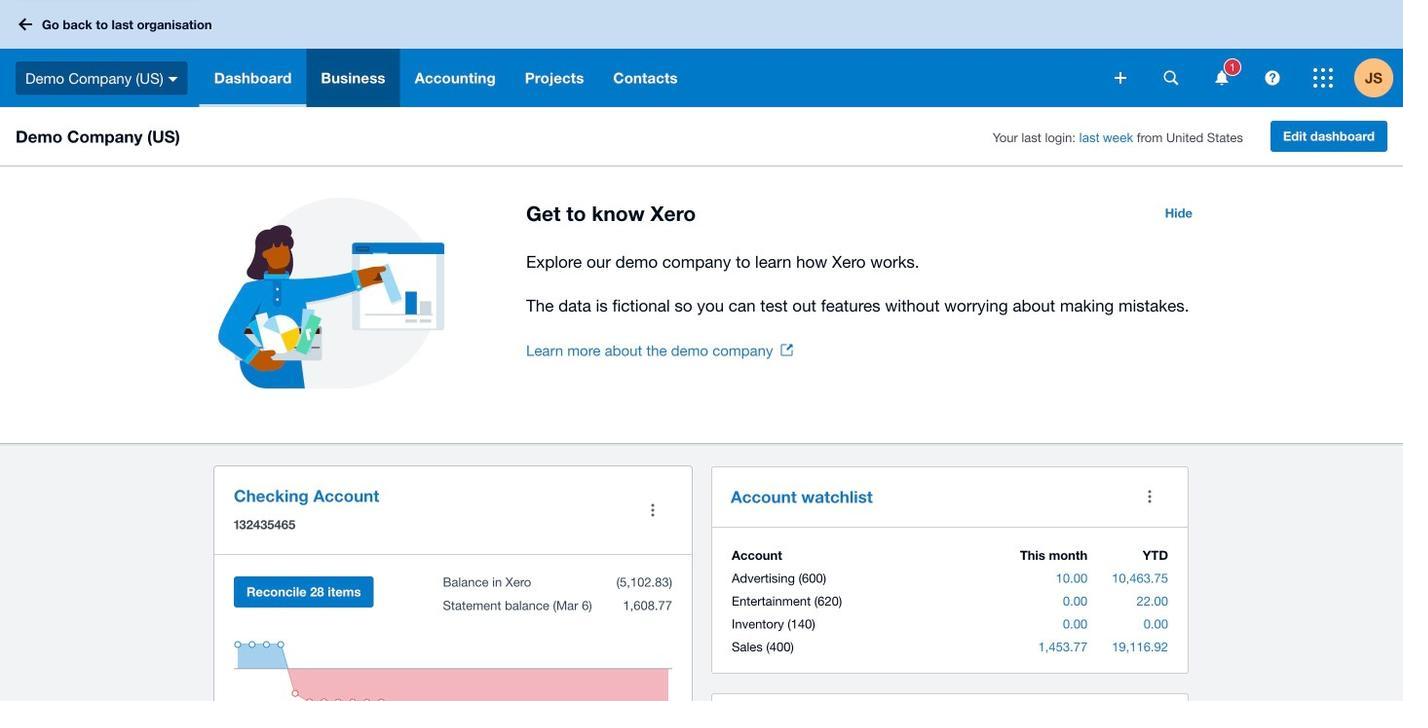 Task type: vqa. For each thing, say whether or not it's contained in the screenshot.
the left svg image
yes



Task type: describe. For each thing, give the bounding box(es) containing it.
manage menu toggle image
[[634, 491, 672, 530]]

intro banner body element
[[526, 249, 1205, 320]]

2 horizontal spatial svg image
[[1314, 68, 1333, 88]]

0 horizontal spatial svg image
[[19, 18, 32, 31]]



Task type: locate. For each thing, give the bounding box(es) containing it.
banner
[[0, 0, 1403, 107]]

svg image
[[19, 18, 32, 31], [1314, 68, 1333, 88], [1266, 71, 1280, 85]]

1 horizontal spatial svg image
[[1266, 71, 1280, 85]]

svg image
[[1164, 71, 1179, 85], [1216, 71, 1229, 85], [1115, 72, 1127, 84], [168, 77, 178, 82]]



